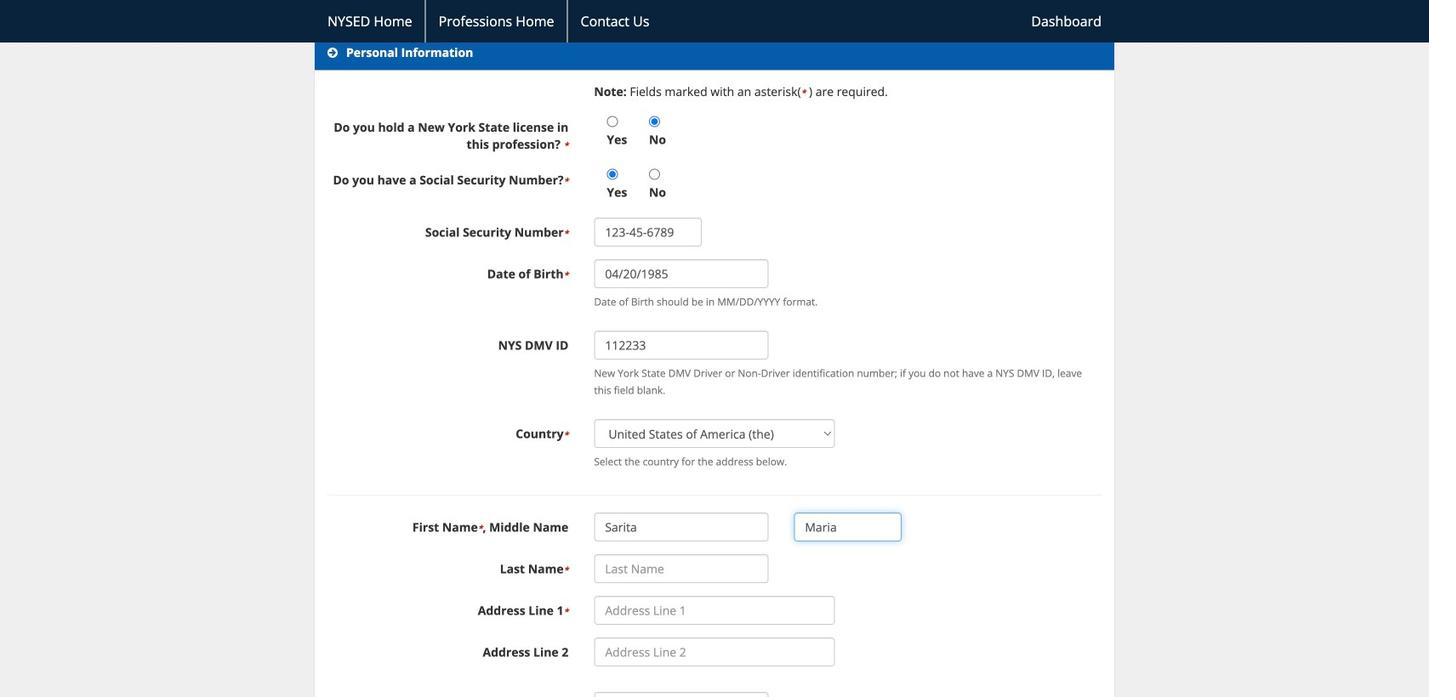 Task type: describe. For each thing, give the bounding box(es) containing it.
Last Name text field
[[594, 555, 769, 584]]

First Name text field
[[594, 513, 769, 542]]

City text field
[[594, 693, 769, 698]]



Task type: locate. For each thing, give the bounding box(es) containing it.
Address Line 2 text field
[[594, 638, 835, 667]]

arrow circle right image
[[328, 47, 338, 59]]

None radio
[[607, 116, 618, 127]]

None text field
[[594, 218, 702, 247]]

Middle Name text field
[[794, 513, 902, 542]]

MM/DD/YYYY text field
[[594, 260, 769, 289]]

Address Line 1 text field
[[594, 597, 835, 626]]

ID text field
[[594, 331, 769, 360]]

None radio
[[649, 116, 660, 127], [607, 169, 618, 180], [649, 169, 660, 180], [649, 116, 660, 127], [607, 169, 618, 180], [649, 169, 660, 180]]



Task type: vqa. For each thing, say whether or not it's contained in the screenshot.
the NYSED logo
no



